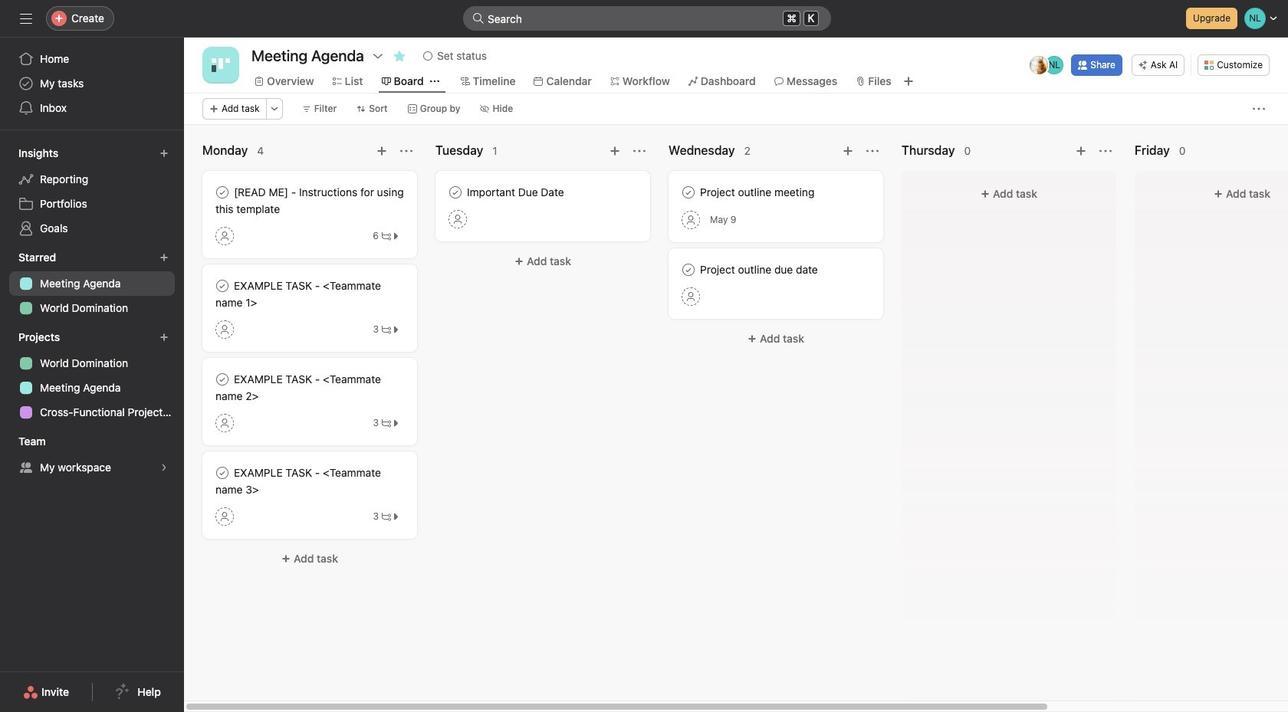 Task type: locate. For each thing, give the bounding box(es) containing it.
show options image
[[372, 50, 384, 62]]

2 horizontal spatial more section actions image
[[1100, 145, 1112, 157]]

mark complete image
[[213, 183, 232, 202], [213, 277, 232, 295], [213, 464, 232, 482]]

0 horizontal spatial add task image
[[842, 145, 854, 157]]

starred element
[[0, 244, 184, 324]]

tab actions image
[[430, 77, 439, 86]]

2 vertical spatial mark complete checkbox
[[213, 464, 232, 482]]

mark complete image
[[446, 183, 465, 202], [679, 183, 698, 202], [679, 261, 698, 279], [213, 370, 232, 389]]

1 horizontal spatial add task image
[[609, 145, 621, 157]]

2 mark complete image from the top
[[213, 277, 232, 295]]

add task image
[[376, 145, 388, 157], [609, 145, 621, 157]]

2 more section actions image from the left
[[866, 145, 879, 157]]

0 vertical spatial mark complete image
[[213, 183, 232, 202]]

Mark complete checkbox
[[213, 183, 232, 202], [213, 277, 232, 295], [213, 464, 232, 482]]

1 more section actions image from the left
[[400, 145, 413, 157]]

new insights image
[[159, 149, 169, 158]]

0 vertical spatial mark complete checkbox
[[213, 183, 232, 202]]

Mark complete checkbox
[[446, 183, 465, 202], [679, 183, 698, 202], [679, 261, 698, 279], [213, 370, 232, 389]]

more section actions image
[[400, 145, 413, 157], [866, 145, 879, 157], [1100, 145, 1112, 157]]

2 vertical spatial mark complete image
[[213, 464, 232, 482]]

more section actions image for 2nd add task icon from left
[[1100, 145, 1112, 157]]

more section actions image for 1st add task image
[[400, 145, 413, 157]]

1 vertical spatial mark complete image
[[213, 277, 232, 295]]

more actions image
[[1253, 103, 1265, 115]]

remove from starred image
[[393, 50, 406, 62]]

Search tasks, projects, and more text field
[[463, 6, 831, 31]]

3 more section actions image from the left
[[1100, 145, 1112, 157]]

more actions image
[[270, 104, 279, 113]]

1 vertical spatial mark complete checkbox
[[213, 277, 232, 295]]

2 add task image from the left
[[1075, 145, 1087, 157]]

1 add task image from the left
[[842, 145, 854, 157]]

add task image
[[842, 145, 854, 157], [1075, 145, 1087, 157]]

1 horizontal spatial more section actions image
[[866, 145, 879, 157]]

0 horizontal spatial more section actions image
[[400, 145, 413, 157]]

2 add task image from the left
[[609, 145, 621, 157]]

add items to starred image
[[159, 253, 169, 262]]

1 horizontal spatial add task image
[[1075, 145, 1087, 157]]

1 add task image from the left
[[376, 145, 388, 157]]

0 horizontal spatial add task image
[[376, 145, 388, 157]]

global element
[[0, 38, 184, 130]]

1 mark complete image from the top
[[213, 183, 232, 202]]

None field
[[463, 6, 831, 31]]

add tab image
[[902, 75, 915, 87]]



Task type: describe. For each thing, give the bounding box(es) containing it.
2 mark complete checkbox from the top
[[213, 277, 232, 295]]

3 mark complete checkbox from the top
[[213, 464, 232, 482]]

prominent image
[[472, 12, 485, 25]]

board image
[[212, 56, 230, 74]]

1 mark complete checkbox from the top
[[213, 183, 232, 202]]

3 mark complete image from the top
[[213, 464, 232, 482]]

more section actions image
[[633, 145, 646, 157]]

teams element
[[0, 428, 184, 483]]

see details, my workspace image
[[159, 463, 169, 472]]

more section actions image for 2nd add task icon from right
[[866, 145, 879, 157]]

insights element
[[0, 140, 184, 244]]

hide sidebar image
[[20, 12, 32, 25]]

projects element
[[0, 324, 184, 428]]

new project or portfolio image
[[159, 333, 169, 342]]



Task type: vqa. For each thing, say whether or not it's contained in the screenshot.
2nd More section actions Icon from the left
yes



